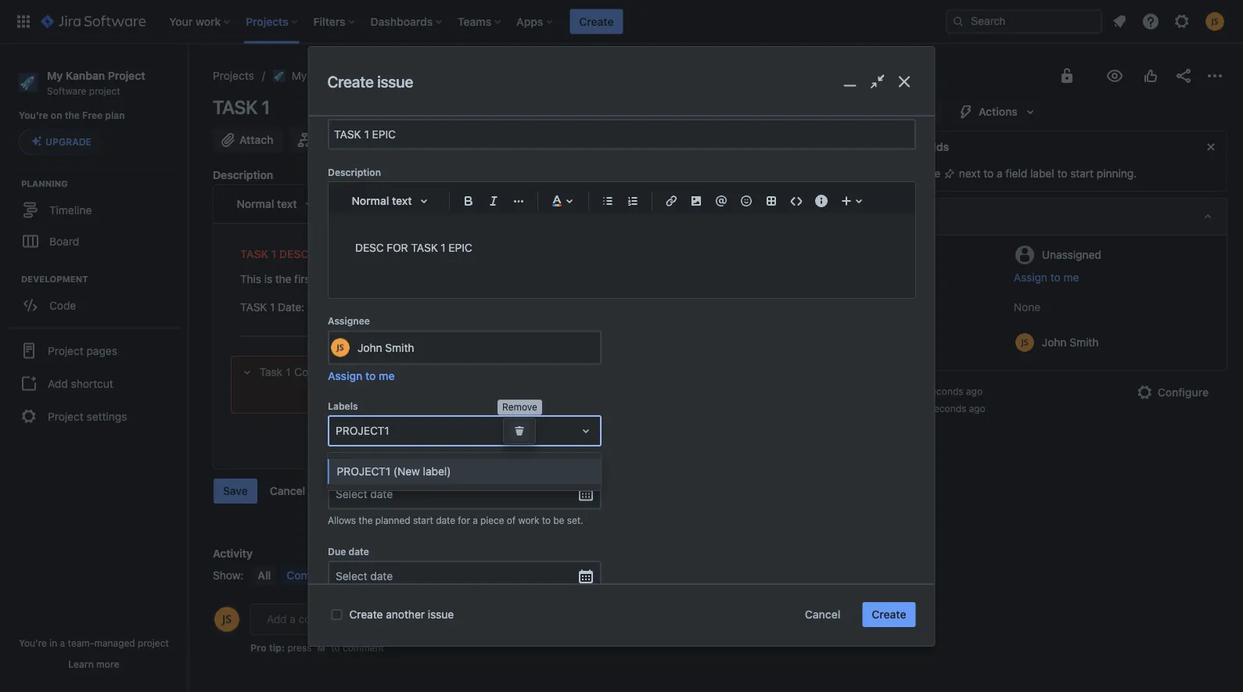 Task type: locate. For each thing, give the bounding box(es) containing it.
1 vertical spatial project
[[357, 273, 393, 286]]

date right due
[[348, 546, 369, 557]]

1 vertical spatial me
[[378, 369, 394, 382]]

start right planned
[[413, 515, 433, 526]]

0 vertical spatial seconds
[[926, 386, 964, 397]]

date right start
[[353, 464, 374, 475]]

0 horizontal spatial for
[[341, 273, 355, 286]]

code link
[[8, 290, 180, 321]]

for
[[386, 242, 408, 254]]

kanban right my kanban project icon
[[310, 69, 348, 82]]

john smith image
[[331, 339, 349, 357]]

my right my kanban project icon
[[292, 69, 307, 82]]

0 vertical spatial select
[[335, 488, 367, 501]]

description for task 1 description:
[[213, 169, 273, 182]]

info panel image inside 'create issue' dialog
[[812, 192, 831, 211]]

assign to me down the john
[[327, 369, 394, 382]]

bullet list ⌘⇧8 image
[[484, 195, 502, 214]]

assign to me
[[1014, 271, 1079, 284], [327, 369, 394, 382]]

0 horizontal spatial my
[[47, 69, 63, 82]]

normal text button
[[344, 184, 442, 218]]

kanban inside my kanban project software project
[[66, 69, 105, 82]]

0 vertical spatial assign
[[1014, 271, 1048, 284]]

start left pinning.
[[1071, 167, 1094, 180]]

0 horizontal spatial cancel button
[[260, 479, 315, 504]]

0 vertical spatial create button
[[570, 9, 623, 34]]

emoji image for task 1 description:
[[622, 195, 641, 214]]

on right click
[[909, 167, 921, 180]]

a inside button
[[339, 133, 345, 146]]

my kanban project image
[[273, 70, 285, 82]]

kanban
[[66, 69, 105, 82], [310, 69, 348, 82]]

select date down project1
[[335, 488, 392, 501]]

1 horizontal spatial my
[[292, 69, 307, 82]]

next
[[959, 167, 981, 180]]

link image for desc for task 1 epic
[[662, 192, 680, 211]]

date left piece
[[436, 515, 455, 526]]

1 vertical spatial assign
[[327, 369, 362, 382]]

0 horizontal spatial assign to me button
[[327, 368, 394, 384]]

project up 2023
[[357, 273, 393, 286]]

0 horizontal spatial start
[[413, 515, 433, 526]]

0 vertical spatial on
[[51, 110, 62, 121]]

table image
[[762, 192, 780, 211]]

label)
[[423, 465, 451, 478]]

link image for task 1 description:
[[547, 195, 566, 214]]

jira software image
[[41, 12, 146, 31], [41, 12, 146, 31]]

upgrade
[[45, 136, 91, 147]]

1 you're from the top
[[19, 110, 48, 121]]

planned
[[375, 515, 410, 526]]

0 vertical spatial add
[[316, 133, 336, 146]]

a left piece
[[472, 515, 477, 526]]

0 horizontal spatial add
[[48, 377, 68, 390]]

info panel image for desc for task 1 epic
[[812, 192, 831, 211]]

you're for you're on the free plan
[[19, 110, 48, 121]]

Give this expand a title... text field
[[257, 363, 803, 382]]

code snippet image
[[672, 195, 691, 214]]

emoji image
[[737, 192, 755, 211], [622, 195, 641, 214]]

john smith
[[357, 341, 414, 354]]

all
[[258, 569, 271, 582]]

add left 'shortcut'
[[48, 377, 68, 390]]

to right label
[[1057, 167, 1068, 180]]

2 horizontal spatial project
[[357, 273, 393, 286]]

start
[[327, 464, 350, 475]]

link image right numbered list ⌘⇧7 image
[[662, 192, 680, 211]]

0 horizontal spatial emoji image
[[622, 195, 641, 214]]

shortcut
[[71, 377, 113, 390]]

project up child
[[351, 69, 387, 82]]

add image, video, or file image left mention icon
[[687, 192, 705, 211]]

no restrictions image
[[1058, 67, 1077, 85]]

add image, video, or file image for task 1 description:
[[572, 195, 591, 214]]

2023
[[351, 301, 378, 314]]

1 left "date:"
[[270, 301, 275, 314]]

project up plan on the left
[[108, 69, 145, 82]]

1 vertical spatial start
[[413, 515, 433, 526]]

project right the managed at the bottom of page
[[138, 638, 169, 649]]

start
[[1071, 167, 1094, 180], [413, 515, 433, 526]]

1 horizontal spatial add
[[316, 133, 336, 146]]

to left be
[[542, 515, 550, 526]]

assignee down 30, at the left top of the page
[[327, 316, 370, 327]]

this is the first task for project 1
[[240, 273, 400, 286]]

issue right another
[[428, 608, 454, 621]]

menu bar
[[250, 566, 404, 585]]

1 my from the left
[[47, 69, 63, 82]]

0 vertical spatial assign to me button
[[1014, 270, 1211, 286]]

projects link
[[213, 67, 254, 85]]

1 vertical spatial assign to me button
[[327, 368, 394, 384]]

remove tooltip
[[498, 400, 542, 415]]

add left child
[[316, 133, 336, 146]]

0 horizontal spatial description
[[213, 169, 273, 182]]

for left piece
[[458, 515, 470, 526]]

info panel image right code snippet icon
[[812, 192, 831, 211]]

the down fields
[[924, 167, 941, 180]]

attach
[[239, 133, 273, 146]]

0 vertical spatial 5
[[918, 386, 924, 397]]

description inside 'create issue' dialog
[[327, 167, 381, 178]]

the inside 'create issue' dialog
[[358, 515, 372, 526]]

the right the is
[[275, 273, 291, 286]]

save button
[[214, 479, 257, 504]]

my inside 'link'
[[292, 69, 307, 82]]

allows
[[327, 515, 356, 526]]

emoji image right bullet list ⌘⇧8 icon
[[622, 195, 641, 214]]

add image, video, or file image
[[687, 192, 705, 211], [572, 195, 591, 214]]

0 horizontal spatial create button
[[570, 9, 623, 34]]

assignee down details
[[881, 249, 922, 260]]

bold ⌘b image
[[344, 195, 363, 214]]

the for you're
[[65, 110, 80, 121]]

issue
[[377, 72, 413, 91], [376, 133, 403, 146], [470, 133, 496, 146], [428, 608, 454, 621]]

1 horizontal spatial on
[[909, 167, 921, 180]]

0 horizontal spatial me
[[378, 369, 394, 382]]

1 select date from the top
[[335, 488, 392, 501]]

1 horizontal spatial assign to me button
[[1014, 270, 1211, 286]]

0 vertical spatial cancel
[[270, 485, 305, 498]]

30,
[[332, 301, 348, 314]]

1 down for
[[395, 273, 400, 286]]

Add a comment… field
[[250, 604, 825, 635]]

seconds
[[926, 386, 964, 397], [929, 403, 967, 414]]

Search field
[[946, 9, 1102, 34]]

0 vertical spatial assign to me
[[1014, 271, 1079, 284]]

oct
[[311, 301, 329, 314]]

my inside my kanban project software project
[[47, 69, 63, 82]]

0 horizontal spatial assign
[[327, 369, 362, 382]]

1 vertical spatial assign to me
[[327, 369, 394, 382]]

issue right link
[[470, 133, 496, 146]]

description up bold ⌘b image
[[327, 167, 381, 178]]

to down unassigned
[[1051, 271, 1061, 284]]

0 horizontal spatial assignee
[[327, 316, 370, 327]]

1 vertical spatial assignee
[[327, 316, 370, 327]]

all button
[[253, 566, 276, 585]]

1 vertical spatial cancel
[[805, 608, 841, 621]]

pinned fields
[[881, 140, 949, 153]]

table image
[[647, 195, 666, 214]]

1 horizontal spatial cancel
[[805, 608, 841, 621]]

1 select from the top
[[335, 488, 367, 501]]

1 horizontal spatial project
[[138, 638, 169, 649]]

5
[[918, 386, 924, 397], [921, 403, 927, 414]]

task right for
[[411, 242, 438, 254]]

2 select date from the top
[[335, 570, 392, 583]]

1 horizontal spatial link image
[[662, 192, 680, 211]]

select date for start date
[[335, 488, 392, 501]]

select down due date
[[335, 570, 367, 583]]

add
[[316, 133, 336, 146], [48, 377, 68, 390]]

none
[[1014, 301, 1041, 314]]

history
[[358, 569, 396, 582]]

0 vertical spatial start
[[1071, 167, 1094, 180]]

1 vertical spatial add
[[48, 377, 68, 390]]

project inside 'link'
[[351, 69, 387, 82]]

cancel
[[270, 485, 305, 498], [805, 608, 841, 621]]

add image, video, or file image inside 'create issue' dialog
[[687, 192, 705, 211]]

info panel image
[[812, 192, 831, 211], [697, 195, 716, 214]]

discard & close image
[[893, 70, 916, 93]]

the right allows
[[358, 515, 372, 526]]

ago
[[966, 386, 983, 397], [969, 403, 986, 414]]

1 vertical spatial for
[[458, 515, 470, 526]]

0 horizontal spatial link image
[[547, 195, 566, 214]]

1 kanban from the left
[[66, 69, 105, 82]]

for inside description - main content area, start typing to enter text. text field
[[341, 273, 355, 286]]

add shortcut
[[48, 377, 113, 390]]

1 horizontal spatial create button
[[863, 602, 916, 628]]

1 horizontal spatial assign
[[1014, 271, 1048, 284]]

the inside description - main content area, start typing to enter text. text field
[[275, 273, 291, 286]]

a inside dialog
[[472, 515, 477, 526]]

a right in
[[60, 638, 65, 649]]

you're on the free plan
[[19, 110, 125, 121]]

for inside 'create issue' dialog
[[458, 515, 470, 526]]

1 vertical spatial ago
[[969, 403, 986, 414]]

create button inside primary element
[[570, 9, 623, 34]]

project down add shortcut
[[48, 410, 84, 423]]

1 left epic
[[440, 242, 445, 254]]

0 vertical spatial you're
[[19, 110, 48, 121]]

to right "next"
[[984, 167, 994, 180]]

me down john smith
[[378, 369, 394, 382]]

the left 'free'
[[65, 110, 80, 121]]

click
[[881, 167, 906, 180]]

link image right more formatting icon
[[547, 195, 566, 214]]

2 kanban from the left
[[310, 69, 348, 82]]

0 horizontal spatial assign to me
[[327, 369, 394, 382]]

project inside my kanban project software project
[[89, 85, 120, 96]]

0 horizontal spatial kanban
[[66, 69, 105, 82]]

kanban inside 'link'
[[310, 69, 348, 82]]

group containing project pages
[[6, 327, 182, 438]]

0 vertical spatial for
[[341, 273, 355, 286]]

0 vertical spatial select date
[[335, 488, 392, 501]]

info panel image right code snippet image
[[697, 195, 716, 214]]

(new
[[393, 465, 420, 478]]

assign up none
[[1014, 271, 1048, 284]]

1 up the attach on the top left of page
[[261, 96, 270, 118]]

assign to me button down the john
[[327, 368, 394, 384]]

date down project1 (new label)
[[370, 488, 392, 501]]

1 horizontal spatial info panel image
[[812, 192, 831, 211]]

task up the this
[[240, 248, 268, 261]]

team-
[[68, 638, 94, 649]]

text
[[392, 195, 412, 208]]

create inside primary element
[[579, 15, 614, 28]]

assign to me down unassigned
[[1014, 271, 1079, 284]]

task 1 description:
[[240, 248, 356, 261]]

0 vertical spatial project
[[89, 85, 120, 96]]

the for this
[[275, 273, 291, 286]]

start date
[[327, 464, 374, 475]]

in
[[50, 638, 57, 649]]

2 select from the top
[[335, 570, 367, 583]]

project
[[108, 69, 145, 82], [351, 69, 387, 82], [48, 344, 84, 357], [48, 410, 84, 423]]

my up software at the top
[[47, 69, 63, 82]]

1 up the is
[[271, 248, 277, 261]]

link image
[[662, 192, 680, 211], [547, 195, 566, 214]]

description
[[327, 167, 381, 178], [213, 169, 273, 182]]

assign down john smith icon
[[327, 369, 362, 382]]

configure link
[[1126, 380, 1218, 405]]

link image inside 'create issue' dialog
[[662, 192, 680, 211]]

2 you're from the top
[[19, 638, 47, 649]]

emoji image right mention icon
[[737, 192, 755, 211]]

child
[[348, 133, 373, 146]]

kanban for my kanban project
[[310, 69, 348, 82]]

1 horizontal spatial kanban
[[310, 69, 348, 82]]

kanban for my kanban project software project
[[66, 69, 105, 82]]

due
[[327, 546, 346, 557]]

italic ⌘i image
[[369, 195, 388, 214]]

for
[[341, 273, 355, 286], [458, 515, 470, 526]]

save
[[223, 485, 248, 498]]

unassigned
[[1042, 248, 1102, 261]]

assign to me button down unassigned
[[1014, 270, 1211, 286]]

code
[[49, 299, 76, 312]]

description down 'attach' button
[[213, 169, 273, 182]]

select date down due date
[[335, 570, 392, 583]]

1 horizontal spatial start
[[1071, 167, 1094, 180]]

1 horizontal spatial me
[[1064, 271, 1079, 284]]

you're left in
[[19, 638, 47, 649]]

1 horizontal spatial description
[[327, 167, 381, 178]]

create banner
[[0, 0, 1243, 44]]

0 vertical spatial me
[[1064, 271, 1079, 284]]

1 horizontal spatial cancel button
[[796, 602, 850, 628]]

1 vertical spatial create button
[[863, 602, 916, 628]]

add image, video, or file image left mention image
[[572, 195, 591, 214]]

1 horizontal spatial for
[[458, 515, 470, 526]]

0 horizontal spatial on
[[51, 110, 62, 121]]

1 vertical spatial on
[[909, 167, 921, 180]]

1 vertical spatial select date
[[335, 570, 392, 583]]

project1
[[337, 465, 390, 478]]

0 horizontal spatial add image, video, or file image
[[572, 195, 591, 214]]

select date
[[335, 488, 392, 501], [335, 570, 392, 583]]

issue right child
[[376, 133, 403, 146]]

task down the this
[[240, 301, 267, 314]]

1 vertical spatial select
[[335, 570, 367, 583]]

issue up the add a child issue
[[377, 72, 413, 91]]

1 vertical spatial you're
[[19, 638, 47, 649]]

0 horizontal spatial project
[[89, 85, 120, 96]]

none text field inside 'create issue' dialog
[[329, 120, 914, 148]]

normal
[[351, 195, 389, 208]]

on for click
[[909, 167, 921, 180]]

you're up upgrade button
[[19, 110, 48, 121]]

link issue
[[445, 133, 496, 146]]

2 my from the left
[[292, 69, 307, 82]]

assign
[[1014, 271, 1048, 284], [327, 369, 362, 382]]

editor toolbar toolbar
[[504, 419, 535, 444]]

assignee
[[881, 249, 922, 260], [327, 316, 370, 327]]

my kanban project link
[[273, 67, 387, 85]]

learn
[[68, 659, 94, 670]]

task down 'projects' link
[[213, 96, 258, 118]]

numbered list ⌘⇧7 image
[[509, 195, 527, 214]]

me down unassigned
[[1064, 271, 1079, 284]]

this
[[240, 273, 261, 286]]

start inside 'create issue' dialog
[[413, 515, 433, 526]]

comments button
[[282, 566, 347, 585]]

a left child
[[339, 133, 345, 146]]

minimize image
[[839, 70, 861, 93]]

1 for task 1
[[261, 96, 270, 118]]

date
[[353, 464, 374, 475], [370, 488, 392, 501], [436, 515, 455, 526], [348, 546, 369, 557], [370, 570, 392, 583]]

kanban up software at the top
[[66, 69, 105, 82]]

project up plan on the left
[[89, 85, 120, 96]]

mention image
[[597, 195, 616, 214]]

0 horizontal spatial info panel image
[[697, 195, 716, 214]]

1 horizontal spatial add image, video, or file image
[[687, 192, 705, 211]]

press
[[287, 642, 312, 653]]

link issue button
[[419, 128, 507, 153]]

group
[[6, 327, 182, 438]]

for right 'task'
[[341, 273, 355, 286]]

add for add a child issue
[[316, 133, 336, 146]]

0 horizontal spatial cancel
[[270, 485, 305, 498]]

1
[[261, 96, 270, 118], [440, 242, 445, 254], [271, 248, 277, 261], [395, 273, 400, 286], [270, 301, 275, 314]]

1 horizontal spatial assignee
[[881, 249, 922, 260]]

None text field
[[329, 120, 914, 148]]

select down start date
[[335, 488, 367, 501]]

1 horizontal spatial emoji image
[[737, 192, 755, 211]]

0 vertical spatial assignee
[[881, 249, 922, 260]]

desc
[[355, 242, 383, 254]]

a
[[339, 133, 345, 146], [997, 167, 1003, 180], [472, 515, 477, 526], [60, 638, 65, 649]]

project up add shortcut
[[48, 344, 84, 357]]

on up upgrade button
[[51, 110, 62, 121]]

the for click
[[924, 167, 941, 180]]

add inside group
[[48, 377, 68, 390]]

learn more
[[68, 659, 119, 670]]

details
[[881, 210, 917, 223]]

select
[[335, 488, 367, 501], [335, 570, 367, 583]]



Task type: vqa. For each thing, say whether or not it's contained in the screenshot.
the rightmost Italic ⌘I ICON
yes



Task type: describe. For each thing, give the bounding box(es) containing it.
history button
[[354, 566, 401, 585]]

development
[[21, 274, 88, 284]]

1 for task 1 date: oct 30, 2023
[[270, 301, 275, 314]]

tip:
[[269, 642, 285, 653]]

development group
[[8, 273, 187, 326]]

select for start
[[335, 488, 367, 501]]

you're for you're in a team-managed project
[[19, 638, 47, 649]]

description:
[[279, 248, 356, 261]]

software
[[47, 85, 86, 96]]

planning group
[[8, 177, 187, 262]]

project settings
[[48, 410, 127, 423]]

1 vertical spatial 5
[[921, 403, 927, 414]]

learn more button
[[68, 658, 119, 671]]

work
[[518, 515, 539, 526]]

task for task 1 date: oct 30, 2023
[[240, 301, 267, 314]]

label
[[1030, 167, 1054, 180]]

comments
[[287, 569, 343, 582]]

assignee inside 'create issue' dialog
[[327, 316, 370, 327]]

to right m
[[331, 642, 340, 653]]

more
[[96, 659, 119, 670]]

create issue
[[327, 72, 413, 91]]

Labels text field
[[335, 423, 392, 439]]

add shortcut button
[[6, 368, 182, 399]]

date:
[[278, 301, 304, 314]]

description for desc for task 1 epic
[[327, 167, 381, 178]]

projects
[[213, 69, 254, 82]]

pinned
[[881, 140, 917, 153]]

task inside desc for task 1 epic text field
[[411, 242, 438, 254]]

another
[[386, 608, 425, 621]]

details element
[[871, 198, 1228, 236]]

project1 (new label)
[[337, 465, 451, 478]]

desc for task 1 epic
[[355, 242, 472, 254]]

you're in a team-managed project
[[19, 638, 169, 649]]

assign to me button inside 'create issue' dialog
[[327, 368, 394, 384]]

select for due
[[335, 570, 367, 583]]

primary element
[[9, 0, 946, 43]]

managed
[[94, 638, 135, 649]]

Description - Main content area, start typing to enter text. text field
[[355, 239, 888, 258]]

1 vertical spatial seconds
[[929, 403, 967, 414]]

create button inside dialog
[[863, 602, 916, 628]]

labels
[[327, 401, 358, 412]]

for for task
[[341, 273, 355, 286]]

a left field
[[997, 167, 1003, 180]]

of
[[506, 515, 515, 526]]

task for task 1
[[213, 96, 258, 118]]

1 inside text field
[[440, 242, 445, 254]]

hide message image
[[1202, 138, 1221, 156]]

mention image
[[712, 192, 730, 211]]

task 1
[[213, 96, 270, 118]]

comment
[[343, 642, 384, 653]]

my for my kanban project
[[292, 69, 307, 82]]

assign inside 'create issue' dialog
[[327, 369, 362, 382]]

search image
[[952, 15, 965, 28]]

collapse content image
[[238, 363, 257, 382]]

2 vertical spatial project
[[138, 638, 169, 649]]

project settings link
[[6, 399, 182, 434]]

remove
[[502, 402, 537, 413]]

smith
[[385, 341, 414, 354]]

my kanban project
[[292, 69, 387, 82]]

field
[[1006, 167, 1028, 180]]

0 vertical spatial cancel button
[[260, 479, 315, 504]]

for for date
[[458, 515, 470, 526]]

code snippet image
[[787, 192, 806, 211]]

pinning.
[[1097, 167, 1137, 180]]

project inside description - main content area, start typing to enter text. text field
[[357, 273, 393, 286]]

link
[[445, 133, 467, 146]]

my for my kanban project software project
[[47, 69, 63, 82]]

open image
[[576, 422, 595, 441]]

italic ⌘i image
[[484, 192, 503, 211]]

1 vertical spatial cancel button
[[796, 602, 850, 628]]

on for you're
[[51, 110, 62, 121]]

upgrade button
[[20, 129, 103, 154]]

pro tip: press m to comment
[[250, 642, 384, 653]]

pages
[[86, 344, 117, 357]]

date up create another issue
[[370, 570, 392, 583]]

emoji image for desc for task 1 epic
[[737, 192, 755, 211]]

task 1 date: oct 30, 2023
[[240, 301, 378, 314]]

me inside 'create issue' dialog
[[378, 369, 394, 382]]

first
[[294, 273, 314, 286]]

planning
[[21, 178, 68, 188]]

project inside my kanban project software project
[[108, 69, 145, 82]]

fields
[[920, 140, 949, 153]]

m
[[318, 643, 325, 653]]

bold ⌘b image
[[459, 192, 478, 211]]

is
[[264, 273, 272, 286]]

attach button
[[213, 128, 283, 153]]

remove image
[[510, 422, 529, 441]]

timeline
[[49, 203, 92, 216]]

my kanban project software project
[[47, 69, 145, 96]]

show:
[[213, 569, 244, 582]]

task for task 1 description:
[[240, 248, 268, 261]]

5 seconds ago 5 seconds ago
[[918, 386, 986, 414]]

info panel image for task 1 description:
[[697, 195, 716, 214]]

settings
[[86, 410, 127, 423]]

allows the planned start date for a piece of work to be set.
[[327, 515, 583, 526]]

add a child issue
[[316, 133, 403, 146]]

menu bar containing all
[[250, 566, 404, 585]]

cancel inside 'create issue' dialog
[[805, 608, 841, 621]]

1 for task 1 description:
[[271, 248, 277, 261]]

task
[[317, 273, 338, 286]]

numbered list ⌘⇧7 image
[[623, 192, 642, 211]]

pro
[[250, 642, 266, 653]]

board link
[[8, 226, 180, 257]]

0 vertical spatial ago
[[966, 386, 983, 397]]

more formatting image
[[509, 192, 528, 211]]

epic
[[448, 242, 472, 254]]

1 horizontal spatial assign to me
[[1014, 271, 1079, 284]]

select date for due date
[[335, 570, 392, 583]]

configure
[[1158, 386, 1209, 399]]

exit full screen image
[[866, 70, 889, 93]]

timeline link
[[8, 194, 180, 226]]

Description - Main content area, start typing to enter text. text field
[[231, 248, 807, 442]]

next to a field label to start pinning.
[[956, 167, 1137, 180]]

assign to me inside 'create issue' dialog
[[327, 369, 394, 382]]

plan
[[105, 110, 125, 121]]

normal text
[[351, 195, 412, 208]]

activity
[[213, 547, 253, 560]]

piece
[[480, 515, 504, 526]]

create issue dialog
[[309, 47, 935, 692]]

be
[[553, 515, 564, 526]]

project pages link
[[6, 334, 182, 368]]

project pages
[[48, 344, 117, 357]]

create another issue
[[349, 608, 454, 621]]

add image, video, or file image for desc for task 1 epic
[[687, 192, 705, 211]]

to down the john
[[365, 369, 376, 382]]

set.
[[567, 515, 583, 526]]

add for add shortcut
[[48, 377, 68, 390]]

profile image of john smith image
[[214, 607, 239, 632]]

bullet list ⌘⇧8 image
[[598, 192, 617, 211]]



